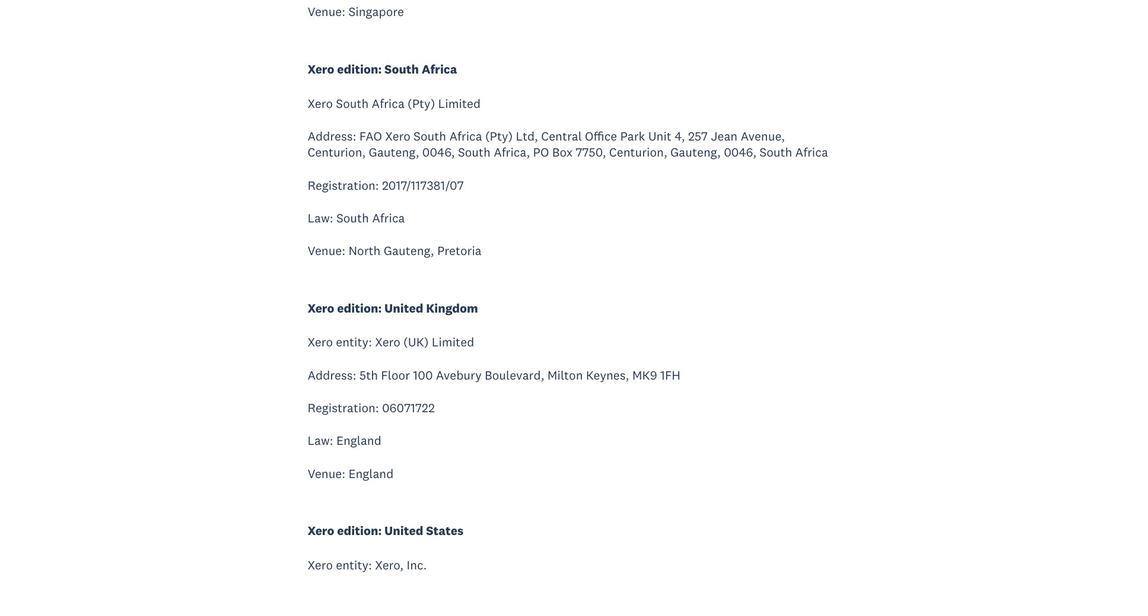 Task type: locate. For each thing, give the bounding box(es) containing it.
xero entity: xero (uk) limited
[[308, 335, 475, 351]]

3 edition: from the top
[[337, 523, 382, 539]]

united up (uk)
[[385, 300, 424, 316]]

united
[[385, 300, 424, 316], [385, 523, 424, 539]]

0 vertical spatial united
[[385, 300, 424, 316]]

0 horizontal spatial 0046,
[[423, 144, 455, 160]]

1 entity: from the top
[[336, 335, 372, 351]]

5th
[[360, 367, 378, 383]]

centurion, down fao at the top left of the page
[[308, 144, 366, 160]]

south down xero south africa (pty) limited
[[414, 128, 447, 144]]

xero for xero entity: xero, inc.
[[308, 557, 333, 573]]

1 vertical spatial edition:
[[337, 300, 382, 316]]

edition: up xero entity: xero, inc. at the bottom left of the page
[[337, 523, 382, 539]]

1 law: from the top
[[308, 210, 333, 226]]

2 vertical spatial edition:
[[337, 523, 382, 539]]

1 vertical spatial address:
[[308, 367, 356, 383]]

0 horizontal spatial centurion,
[[308, 144, 366, 160]]

0 horizontal spatial (pty)
[[408, 95, 435, 111]]

edition:
[[337, 61, 382, 77], [337, 300, 382, 316], [337, 523, 382, 539]]

xero for xero south africa (pty) limited
[[308, 95, 333, 111]]

(pty) down xero edition: south africa
[[408, 95, 435, 111]]

unit
[[649, 128, 672, 144]]

avenue,
[[741, 128, 786, 144]]

edition: up xero entity: xero (uk) limited at left bottom
[[337, 300, 382, 316]]

registration: for registration: 06071722
[[308, 400, 379, 416]]

venue: down law: england at the bottom left
[[308, 466, 346, 482]]

0046, down jean
[[724, 144, 757, 160]]

1fh
[[661, 367, 681, 383]]

england down law: england at the bottom left
[[349, 466, 394, 482]]

1 vertical spatial (pty)
[[486, 128, 513, 144]]

0046, up 2017/117381/07
[[423, 144, 455, 160]]

north
[[349, 243, 381, 259]]

venue: singapore
[[308, 4, 404, 20]]

2 edition: from the top
[[337, 300, 382, 316]]

address:
[[308, 128, 356, 144], [308, 367, 356, 383]]

0 vertical spatial registration:
[[308, 177, 379, 193]]

venue: north gauteng, pretoria
[[308, 243, 482, 259]]

2 venue: from the top
[[308, 243, 346, 259]]

0046,
[[423, 144, 455, 160], [724, 144, 757, 160]]

0 vertical spatial (pty)
[[408, 95, 435, 111]]

(uk)
[[404, 335, 429, 351]]

4,
[[675, 128, 685, 144]]

(pty) up "africa,"
[[486, 128, 513, 144]]

xero for xero edition: united states
[[308, 523, 335, 539]]

edition: for xero edition: united kingdom
[[337, 300, 382, 316]]

1 vertical spatial england
[[349, 466, 394, 482]]

3 venue: from the top
[[308, 466, 346, 482]]

xero for xero edition: south africa
[[308, 61, 335, 77]]

0 vertical spatial england
[[337, 433, 382, 449]]

registration: for registration: 2017/117381/07
[[308, 177, 379, 193]]

registration:
[[308, 177, 379, 193], [308, 400, 379, 416]]

entity: up 5th
[[336, 335, 372, 351]]

1 horizontal spatial centurion,
[[610, 144, 668, 160]]

law: for law: south africa
[[308, 210, 333, 226]]

africa
[[422, 61, 457, 77], [372, 95, 405, 111], [450, 128, 482, 144], [796, 144, 829, 160], [372, 210, 405, 226]]

venue: left north on the top left of page
[[308, 243, 346, 259]]

xero
[[308, 61, 335, 77], [308, 95, 333, 111], [385, 128, 411, 144], [308, 300, 335, 316], [308, 335, 333, 351], [375, 335, 401, 351], [308, 523, 335, 539], [308, 557, 333, 573]]

xero edition: united kingdom
[[308, 300, 478, 316]]

venue: for venue: england
[[308, 466, 346, 482]]

south
[[385, 61, 419, 77], [336, 95, 369, 111], [414, 128, 447, 144], [458, 144, 491, 160], [760, 144, 793, 160], [337, 210, 369, 226]]

xero for xero entity: xero (uk) limited
[[308, 335, 333, 351]]

keynes,
[[586, 367, 630, 383]]

inc.
[[407, 557, 427, 573]]

box
[[552, 144, 573, 160]]

venue: left singapore
[[308, 4, 346, 20]]

jean
[[711, 128, 738, 144]]

edition: up xero south africa (pty) limited
[[337, 61, 382, 77]]

1 address: from the top
[[308, 128, 356, 144]]

gauteng,
[[369, 144, 419, 160], [671, 144, 721, 160], [384, 243, 434, 259]]

(pty)
[[408, 95, 435, 111], [486, 128, 513, 144]]

1 united from the top
[[385, 300, 424, 316]]

0 vertical spatial address:
[[308, 128, 356, 144]]

0 vertical spatial limited
[[438, 95, 481, 111]]

1 vertical spatial law:
[[308, 433, 333, 449]]

entity: left 'xero,'
[[336, 557, 372, 573]]

registration: up law: england at the bottom left
[[308, 400, 379, 416]]

xero edition: united states
[[308, 523, 464, 539]]

1 venue: from the top
[[308, 4, 346, 20]]

registration: up law: south africa
[[308, 177, 379, 193]]

limited for xero entity: xero (uk) limited
[[432, 335, 475, 351]]

(pty) inside address: fao xero south africa (pty) ltd, central office park unit 4, 257 jean avenue, centurion, gauteng, 0046, south africa, po box 7750, centurion, gauteng, 0046, south africa
[[486, 128, 513, 144]]

xero entity: xero, inc.
[[308, 557, 427, 573]]

law: england
[[308, 433, 382, 449]]

centurion,
[[308, 144, 366, 160], [610, 144, 668, 160]]

south down avenue,
[[760, 144, 793, 160]]

england
[[337, 433, 382, 449], [349, 466, 394, 482]]

south left "africa,"
[[458, 144, 491, 160]]

boulevard,
[[485, 367, 545, 383]]

pretoria
[[437, 243, 482, 259]]

address: inside address: fao xero south africa (pty) ltd, central office park unit 4, 257 jean avenue, centurion, gauteng, 0046, south africa, po box 7750, centurion, gauteng, 0046, south africa
[[308, 128, 356, 144]]

2 registration: from the top
[[308, 400, 379, 416]]

0 vertical spatial law:
[[308, 210, 333, 226]]

office
[[585, 128, 617, 144]]

entity:
[[336, 335, 372, 351], [336, 557, 372, 573]]

law:
[[308, 210, 333, 226], [308, 433, 333, 449]]

2 united from the top
[[385, 523, 424, 539]]

1 registration: from the top
[[308, 177, 379, 193]]

law: for law: england
[[308, 433, 333, 449]]

2 entity: from the top
[[336, 557, 372, 573]]

xero inside address: fao xero south africa (pty) ltd, central office park unit 4, 257 jean avenue, centurion, gauteng, 0046, south africa, po box 7750, centurion, gauteng, 0046, south africa
[[385, 128, 411, 144]]

1 edition: from the top
[[337, 61, 382, 77]]

0 vertical spatial venue:
[[308, 4, 346, 20]]

address: left 5th
[[308, 367, 356, 383]]

england up venue: england
[[337, 433, 382, 449]]

limited
[[438, 95, 481, 111], [432, 335, 475, 351]]

2 vertical spatial venue:
[[308, 466, 346, 482]]

1 horizontal spatial (pty)
[[486, 128, 513, 144]]

united up inc.
[[385, 523, 424, 539]]

1 vertical spatial registration:
[[308, 400, 379, 416]]

venue:
[[308, 4, 346, 20], [308, 243, 346, 259], [308, 466, 346, 482]]

2017/117381/07
[[382, 177, 464, 193]]

1 vertical spatial united
[[385, 523, 424, 539]]

2 law: from the top
[[308, 433, 333, 449]]

1 vertical spatial venue:
[[308, 243, 346, 259]]

1 vertical spatial limited
[[432, 335, 475, 351]]

xero south africa (pty) limited
[[308, 95, 481, 111]]

centurion, down park
[[610, 144, 668, 160]]

address: left fao at the top left of the page
[[308, 128, 356, 144]]

edition: for xero edition: south africa
[[337, 61, 382, 77]]

0 vertical spatial edition:
[[337, 61, 382, 77]]

1 vertical spatial entity:
[[336, 557, 372, 573]]

1 horizontal spatial 0046,
[[724, 144, 757, 160]]

law: south africa
[[308, 210, 405, 226]]

2 address: from the top
[[308, 367, 356, 383]]

0 vertical spatial entity:
[[336, 335, 372, 351]]



Task type: describe. For each thing, give the bounding box(es) containing it.
milton
[[548, 367, 583, 383]]

registration: 06071722
[[308, 400, 435, 416]]

entity: for xero,
[[336, 557, 372, 573]]

park
[[621, 128, 646, 144]]

100
[[413, 367, 433, 383]]

floor
[[381, 367, 410, 383]]

address: 5th floor 100 avebury boulevard, milton keynes, mk9 1fh
[[308, 367, 681, 383]]

2 centurion, from the left
[[610, 144, 668, 160]]

gauteng, down 257
[[671, 144, 721, 160]]

xero for xero edition: united kingdom
[[308, 300, 335, 316]]

xero edition: south africa
[[308, 61, 457, 77]]

edition: for xero edition: united states
[[337, 523, 382, 539]]

england for venue: england
[[349, 466, 394, 482]]

united for states
[[385, 523, 424, 539]]

address: for address: 5th floor 100 avebury boulevard, milton keynes, mk9 1fh
[[308, 367, 356, 383]]

central
[[542, 128, 582, 144]]

1 centurion, from the left
[[308, 144, 366, 160]]

africa,
[[494, 144, 530, 160]]

po
[[533, 144, 549, 160]]

ltd,
[[516, 128, 538, 144]]

singapore
[[349, 4, 404, 20]]

mk9
[[633, 367, 658, 383]]

257
[[689, 128, 708, 144]]

avebury
[[436, 367, 482, 383]]

united for kingdom
[[385, 300, 424, 316]]

south up north on the top left of page
[[337, 210, 369, 226]]

xero,
[[375, 557, 404, 573]]

1 0046, from the left
[[423, 144, 455, 160]]

2 0046, from the left
[[724, 144, 757, 160]]

south up fao at the top left of the page
[[336, 95, 369, 111]]

address: fao xero south africa (pty) ltd, central office park unit 4, 257 jean avenue, centurion, gauteng, 0046, south africa, po box 7750, centurion, gauteng, 0046, south africa
[[308, 128, 829, 160]]

england for law: england
[[337, 433, 382, 449]]

7750,
[[576, 144, 606, 160]]

venue: for venue: north gauteng, pretoria
[[308, 243, 346, 259]]

gauteng, right north on the top left of page
[[384, 243, 434, 259]]

entity: for xero
[[336, 335, 372, 351]]

registration: 2017/117381/07
[[308, 177, 464, 193]]

limited for xero south africa (pty) limited
[[438, 95, 481, 111]]

kingdom
[[426, 300, 478, 316]]

states
[[426, 523, 464, 539]]

south up xero south africa (pty) limited
[[385, 61, 419, 77]]

address: for address: fao xero south africa (pty) ltd, central office park unit 4, 257 jean avenue, centurion, gauteng, 0046, south africa, po box 7750, centurion, gauteng, 0046, south africa
[[308, 128, 356, 144]]

fao
[[360, 128, 382, 144]]

06071722
[[382, 400, 435, 416]]

gauteng, down fao at the top left of the page
[[369, 144, 419, 160]]

venue: england
[[308, 466, 394, 482]]

venue: for venue: singapore
[[308, 4, 346, 20]]



Task type: vqa. For each thing, say whether or not it's contained in the screenshot.
A business owners downloads a bank statement ready for the transactions to be imported into Xero. image
no



